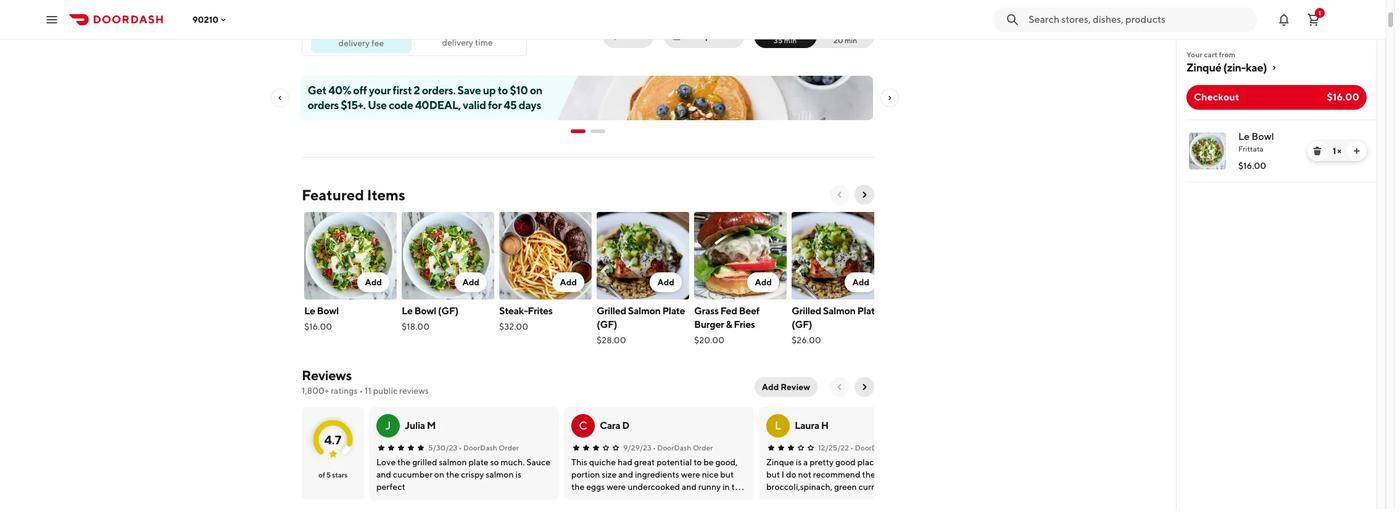 Task type: describe. For each thing, give the bounding box(es) containing it.
×
[[1338, 146, 1342, 156]]

featured items
[[302, 186, 405, 204]]

reviews 1,800+ ratings • 11 public reviews
[[302, 368, 429, 396]]

julia
[[405, 420, 425, 432]]

remove item from cart image
[[1313, 146, 1323, 156]]

• for c
[[653, 444, 656, 453]]

grilled salmon plate (gf) $28.00
[[597, 306, 685, 346]]

zinqué
[[1187, 61, 1222, 74]]

• doordash order for j
[[459, 444, 519, 453]]

add button for grass fed beef burger & fries $20.00
[[748, 273, 780, 293]]

steak-frites $32.00
[[499, 306, 553, 332]]

add review
[[762, 383, 811, 393]]

$28.00
[[597, 336, 626, 346]]

• doordash order for l
[[851, 444, 911, 453]]

doordash for c
[[658, 444, 692, 453]]

kae)
[[1246, 61, 1268, 74]]

min for 35 min delivery time
[[466, 26, 482, 38]]

$16.00 inside le bowl $16.00
[[304, 322, 332, 332]]

h
[[821, 420, 829, 432]]

orders
[[308, 99, 339, 112]]

get 40% off your first 2 orders. save up to $10 on orders $15+.  use code 40deal, valid for 45 days
[[308, 84, 543, 112]]

time
[[475, 38, 493, 48]]

previous button of carousel image
[[835, 190, 845, 200]]

d
[[622, 420, 630, 432]]

select promotional banner element
[[571, 120, 606, 143]]

doordash for l
[[855, 444, 889, 453]]

$0.00 delivery fee
[[339, 26, 384, 48]]

Store search: begin typing to search for stores available on DoorDash text field
[[1029, 13, 1250, 26]]

$20.00
[[695, 336, 725, 346]]

(zin-
[[1224, 61, 1246, 74]]

fee
[[372, 38, 384, 48]]

le for frittata
[[1239, 131, 1250, 143]]

beef
[[739, 306, 760, 317]]

group order button
[[664, 23, 744, 48]]

• for j
[[459, 444, 462, 453]]

laura h
[[795, 420, 829, 432]]

• doordash order for c
[[653, 444, 713, 453]]

le bowl (gf) $18.00
[[402, 306, 459, 332]]

julia m
[[405, 420, 436, 432]]

add button for le bowl $16.00
[[358, 273, 390, 293]]

use
[[368, 99, 387, 112]]

steak-
[[499, 306, 528, 317]]

delivery inside $0.00 delivery fee
[[339, 38, 370, 48]]

ratings
[[331, 386, 358, 396]]

up
[[483, 84, 496, 97]]

for
[[488, 99, 502, 112]]

35 min
[[774, 36, 797, 45]]

of 5 stars
[[319, 471, 348, 480]]

code
[[389, 99, 414, 112]]

min for 20 min
[[845, 36, 858, 45]]

laura
[[795, 420, 820, 432]]

90210 button
[[193, 15, 229, 24]]

• for l
[[851, 444, 854, 453]]

35 for 35 min delivery time
[[453, 26, 464, 38]]

frittata
[[1239, 144, 1264, 154]]

from
[[1220, 50, 1236, 59]]

plate for grilled salmon plate (gf) $28.00
[[663, 306, 685, 317]]

zinqué (zin-kae) link
[[1187, 61, 1367, 75]]

$10
[[510, 84, 528, 97]]

cart
[[1205, 50, 1218, 59]]

0 vertical spatial $16.00
[[1328, 91, 1360, 103]]

your
[[1187, 50, 1203, 59]]

reviews link
[[302, 368, 352, 384]]

(gf) for grilled salmon plate (gf) $28.00
[[597, 319, 617, 331]]

1 ×
[[1333, 146, 1342, 156]]

35 min delivery time
[[442, 26, 493, 48]]

open menu image
[[44, 12, 59, 27]]

$32.00
[[499, 322, 529, 332]]

burger
[[695, 319, 724, 331]]

bowl for $16.00
[[317, 306, 339, 317]]

bowl for frittata
[[1252, 131, 1275, 143]]

9/29/23
[[624, 444, 652, 453]]

l
[[775, 420, 782, 433]]

to
[[498, 84, 508, 97]]

fed
[[721, 306, 738, 317]]

$15+.
[[341, 99, 366, 112]]

valid
[[463, 99, 487, 112]]

(gf) inside le bowl (gf) $18.00
[[438, 306, 459, 317]]

off
[[354, 84, 367, 97]]

40deal,
[[416, 99, 461, 112]]

bowl for (gf)
[[415, 306, 436, 317]]

grass
[[695, 306, 719, 317]]

5
[[326, 471, 331, 480]]

days
[[519, 99, 542, 112]]

zinqué (zin-kae)
[[1187, 61, 1268, 74]]

orders.
[[422, 84, 456, 97]]

le bowl $16.00
[[304, 306, 339, 332]]

add review button
[[755, 378, 818, 398]]

grilled salmon plate (gf) image for grilled salmon plate (gf) $28.00
[[597, 212, 690, 300]]

order for c
[[693, 444, 713, 453]]

m
[[427, 420, 436, 432]]

1,800+
[[302, 386, 329, 396]]

40%
[[329, 84, 352, 97]]

salmon for grilled salmon plate (gf) $26.00
[[823, 306, 856, 317]]

0 vertical spatial le bowl image
[[1190, 133, 1227, 170]]

frites
[[528, 306, 553, 317]]

le for le bowl (gf)
[[402, 306, 413, 317]]

1 vertical spatial $16.00
[[1239, 161, 1267, 171]]

cara d
[[600, 420, 630, 432]]



Task type: vqa. For each thing, say whether or not it's contained in the screenshot.
the up
yes



Task type: locate. For each thing, give the bounding box(es) containing it.
0 horizontal spatial le
[[304, 306, 315, 317]]

0 horizontal spatial salmon
[[628, 306, 661, 317]]

1 vertical spatial le bowl image
[[304, 212, 397, 300]]

1 horizontal spatial delivery
[[442, 38, 474, 48]]

1 horizontal spatial plate
[[858, 306, 880, 317]]

bowl
[[1252, 131, 1275, 143], [317, 306, 339, 317], [415, 306, 436, 317]]

le bowl frittata
[[1239, 131, 1275, 154]]

• doordash order
[[459, 444, 519, 453], [653, 444, 713, 453], [851, 444, 911, 453]]

1 vertical spatial 1
[[1333, 146, 1337, 156]]

35 left time
[[453, 26, 464, 38]]

of
[[319, 471, 325, 480]]

add for le bowl (gf) $18.00
[[463, 278, 480, 288]]

2 doordash from the left
[[658, 444, 692, 453]]

le
[[1239, 131, 1250, 143], [304, 306, 315, 317], [402, 306, 413, 317]]

grilled salmon plate (gf) $26.00
[[792, 306, 880, 346]]

35 inside 35 min delivery time
[[453, 26, 464, 38]]

• doordash order right 5/30/23
[[459, 444, 519, 453]]

2 horizontal spatial • doordash order
[[851, 444, 911, 453]]

review
[[781, 383, 811, 393]]

reviews
[[302, 368, 352, 384]]

1 horizontal spatial bowl
[[415, 306, 436, 317]]

1 for 1
[[1319, 9, 1322, 16]]

save inside button
[[628, 31, 647, 41]]

1 grilled from the left
[[597, 306, 627, 317]]

grilled inside grilled salmon plate (gf) $28.00
[[597, 306, 627, 317]]

order inside group order button
[[713, 31, 737, 41]]

0 horizontal spatial (gf)
[[438, 306, 459, 317]]

$18.00
[[402, 322, 430, 332]]

0 horizontal spatial plate
[[663, 306, 685, 317]]

add for le bowl $16.00
[[365, 278, 382, 288]]

previous image
[[835, 383, 845, 393]]

get
[[308, 84, 327, 97]]

0 horizontal spatial grilled
[[597, 306, 627, 317]]

salmon for grilled salmon plate (gf) $28.00
[[628, 306, 661, 317]]

(gf) inside grilled salmon plate (gf) $28.00
[[597, 319, 617, 331]]

1 horizontal spatial (gf)
[[597, 319, 617, 331]]

order for l
[[891, 444, 911, 453]]

add
[[365, 278, 382, 288], [463, 278, 480, 288], [560, 278, 577, 288], [658, 278, 675, 288], [755, 278, 772, 288], [853, 278, 870, 288], [762, 383, 779, 393]]

grilled salmon plate (gf) image for grilled salmon plate (gf) $26.00
[[792, 212, 885, 300]]

grilled up $28.00
[[597, 306, 627, 317]]

2 horizontal spatial $16.00
[[1328, 91, 1360, 103]]

• right 12/25/22
[[851, 444, 854, 453]]

doordash
[[463, 444, 497, 453], [658, 444, 692, 453], [855, 444, 889, 453]]

delivery
[[442, 38, 474, 48], [339, 38, 370, 48]]

grass fed beef burger & fries image
[[695, 212, 787, 300]]

35 for 35 min
[[774, 36, 783, 45]]

reviews
[[399, 386, 429, 396]]

bowl inside le bowl frittata
[[1252, 131, 1275, 143]]

2 grilled from the left
[[792, 306, 822, 317]]

$0.00
[[347, 26, 375, 37]]

add for grilled salmon plate (gf) $28.00
[[658, 278, 675, 288]]

c
[[579, 420, 588, 433]]

20 min
[[834, 36, 858, 45]]

add for steak-frites $32.00
[[560, 278, 577, 288]]

order
[[713, 31, 737, 41], [499, 444, 519, 453], [693, 444, 713, 453], [891, 444, 911, 453]]

0 horizontal spatial delivery
[[339, 38, 370, 48]]

doordash for j
[[463, 444, 497, 453]]

grilled for grilled salmon plate (gf) $26.00
[[792, 306, 822, 317]]

items
[[367, 186, 405, 204]]

35
[[453, 26, 464, 38], [774, 36, 783, 45]]

0 horizontal spatial • doordash order
[[459, 444, 519, 453]]

1 horizontal spatial $16.00
[[1239, 161, 1267, 171]]

salmon inside grilled salmon plate (gf) $26.00
[[823, 306, 856, 317]]

1 horizontal spatial salmon
[[823, 306, 856, 317]]

delivery inside 35 min delivery time
[[442, 38, 474, 48]]

1
[[1319, 9, 1322, 16], [1333, 146, 1337, 156]]

checkout
[[1195, 91, 1240, 103]]

add one to cart image
[[1353, 146, 1362, 156]]

0 vertical spatial save
[[628, 31, 647, 41]]

11
[[365, 386, 372, 396]]

grass fed beef burger & fries $20.00
[[695, 306, 760, 346]]

le bowl image down featured items
[[304, 212, 397, 300]]

grilled salmon plate (gf) image
[[597, 212, 690, 300], [792, 212, 885, 300]]

on
[[530, 84, 543, 97]]

add button for grilled salmon plate (gf) $26.00
[[845, 273, 877, 293]]

• doordash order right 12/25/22
[[851, 444, 911, 453]]

save inside get 40% off your first 2 orders. save up to $10 on orders $15+.  use code 40deal, valid for 45 days
[[458, 84, 481, 97]]

45
[[504, 99, 517, 112]]

next button of carousel image
[[860, 190, 870, 200]]

35 min radio
[[754, 23, 817, 48]]

2 • doordash order from the left
[[653, 444, 713, 453]]

1 horizontal spatial min
[[785, 36, 797, 45]]

add for grilled salmon plate (gf) $26.00
[[853, 278, 870, 288]]

group order
[[685, 31, 737, 41]]

&
[[726, 319, 732, 331]]

add button for grilled salmon plate (gf) $28.00
[[650, 273, 682, 293]]

le bowl (gf) image
[[402, 212, 494, 300]]

3 add button from the left
[[553, 273, 585, 293]]

1 plate from the left
[[663, 306, 685, 317]]

le bowl image left 'frittata'
[[1190, 133, 1227, 170]]

(gf) for grilled salmon plate (gf) $26.00
[[792, 319, 813, 331]]

35 left 20
[[774, 36, 783, 45]]

2 add button from the left
[[455, 273, 487, 293]]

fries
[[734, 319, 755, 331]]

bowl inside le bowl $16.00
[[317, 306, 339, 317]]

1 doordash from the left
[[463, 444, 497, 453]]

grilled up $26.00
[[792, 306, 822, 317]]

5 add button from the left
[[748, 273, 780, 293]]

35 inside radio
[[774, 36, 783, 45]]

doordash right 9/29/23
[[658, 444, 692, 453]]

2
[[414, 84, 420, 97]]

2 horizontal spatial doordash
[[855, 444, 889, 453]]

j
[[385, 420, 391, 433]]

0 horizontal spatial bowl
[[317, 306, 339, 317]]

• left 11
[[360, 386, 363, 396]]

2 horizontal spatial le
[[1239, 131, 1250, 143]]

• doordash order right 9/29/23
[[653, 444, 713, 453]]

2 horizontal spatial (gf)
[[792, 319, 813, 331]]

1 delivery from the left
[[442, 38, 474, 48]]

le inside le bowl $16.00
[[304, 306, 315, 317]]

(gf) down le bowl (gf) image
[[438, 306, 459, 317]]

(gf) up $28.00
[[597, 319, 617, 331]]

2 horizontal spatial min
[[845, 36, 858, 45]]

min inside "20 min" radio
[[845, 36, 858, 45]]

1 inside button
[[1319, 9, 1322, 16]]

20 min radio
[[810, 23, 875, 48]]

grilled for grilled salmon plate (gf) $28.00
[[597, 306, 627, 317]]

0 horizontal spatial le bowl image
[[304, 212, 397, 300]]

le inside le bowl frittata
[[1239, 131, 1250, 143]]

2 delivery from the left
[[339, 38, 370, 48]]

featured items heading
[[302, 185, 405, 205]]

1 horizontal spatial grilled salmon plate (gf) image
[[792, 212, 885, 300]]

• right 9/29/23
[[653, 444, 656, 453]]

doordash right 12/25/22
[[855, 444, 889, 453]]

0 horizontal spatial $16.00
[[304, 322, 332, 332]]

min
[[466, 26, 482, 38], [785, 36, 797, 45], [845, 36, 858, 45]]

grilled inside grilled salmon plate (gf) $26.00
[[792, 306, 822, 317]]

plate inside grilled salmon plate (gf) $26.00
[[858, 306, 880, 317]]

3 • doordash order from the left
[[851, 444, 911, 453]]

cara
[[600, 420, 621, 432]]

(gf) up $26.00
[[792, 319, 813, 331]]

1 vertical spatial save
[[458, 84, 481, 97]]

public
[[373, 386, 398, 396]]

1 grilled salmon plate (gf) image from the left
[[597, 212, 690, 300]]

add button for le bowl (gf) $18.00
[[455, 273, 487, 293]]

0 horizontal spatial 35
[[453, 26, 464, 38]]

add button
[[358, 273, 390, 293], [455, 273, 487, 293], [553, 273, 585, 293], [650, 273, 682, 293], [748, 273, 780, 293], [845, 273, 877, 293]]

4 add button from the left
[[650, 273, 682, 293]]

le inside le bowl (gf) $18.00
[[402, 306, 413, 317]]

$26.00
[[792, 336, 822, 346]]

plate for grilled salmon plate (gf) $26.00
[[858, 306, 880, 317]]

$16.00 down 'frittata'
[[1239, 161, 1267, 171]]

min inside 35 min delivery time
[[466, 26, 482, 38]]

(gf)
[[438, 306, 459, 317], [597, 319, 617, 331], [792, 319, 813, 331]]

$16.00
[[1328, 91, 1360, 103], [1239, 161, 1267, 171], [304, 322, 332, 332]]

save left group
[[628, 31, 647, 41]]

salmon inside grilled salmon plate (gf) $28.00
[[628, 306, 661, 317]]

le for le bowl
[[304, 306, 315, 317]]

2 plate from the left
[[858, 306, 880, 317]]

save button
[[603, 23, 654, 48]]

1 salmon from the left
[[628, 306, 661, 317]]

3 doordash from the left
[[855, 444, 889, 453]]

1 add button from the left
[[358, 273, 390, 293]]

2 salmon from the left
[[823, 306, 856, 317]]

20
[[834, 36, 844, 45]]

0 vertical spatial 1
[[1319, 9, 1322, 16]]

(gf) inside grilled salmon plate (gf) $26.00
[[792, 319, 813, 331]]

• inside reviews 1,800+ ratings • 11 public reviews
[[360, 386, 363, 396]]

order for j
[[499, 444, 519, 453]]

delivery left time
[[442, 38, 474, 48]]

1 horizontal spatial 1
[[1333, 146, 1337, 156]]

notification bell image
[[1277, 12, 1292, 27]]

add button for steak-frites $32.00
[[553, 273, 585, 293]]

your
[[369, 84, 391, 97]]

order methods option group
[[754, 23, 875, 48]]

4.7
[[324, 433, 342, 447]]

min inside the 35 min radio
[[785, 36, 797, 45]]

stars
[[332, 471, 348, 480]]

1 • doordash order from the left
[[459, 444, 519, 453]]

1 horizontal spatial • doordash order
[[653, 444, 713, 453]]

first
[[393, 84, 412, 97]]

0 horizontal spatial grilled salmon plate (gf) image
[[597, 212, 690, 300]]

1 horizontal spatial grilled
[[792, 306, 822, 317]]

le bowl image
[[1190, 133, 1227, 170], [304, 212, 397, 300]]

12/25/22
[[819, 444, 850, 453]]

6 add button from the left
[[845, 273, 877, 293]]

1 horizontal spatial le bowl image
[[1190, 133, 1227, 170]]

0 horizontal spatial save
[[458, 84, 481, 97]]

• right 5/30/23
[[459, 444, 462, 453]]

min for 35 min
[[785, 36, 797, 45]]

5/30/23
[[428, 444, 458, 453]]

$16.00 up ×
[[1328, 91, 1360, 103]]

featured
[[302, 186, 364, 204]]

grilled
[[597, 306, 627, 317], [792, 306, 822, 317]]

$16.00 up the reviews link
[[304, 322, 332, 332]]

1 horizontal spatial le
[[402, 306, 413, 317]]

0 horizontal spatial 1
[[1319, 9, 1322, 16]]

2 vertical spatial $16.00
[[304, 322, 332, 332]]

save up valid
[[458, 84, 481, 97]]

steak frites image
[[499, 212, 592, 300]]

2 horizontal spatial bowl
[[1252, 131, 1275, 143]]

next image
[[860, 383, 870, 393]]

1 right notification bell image
[[1319, 9, 1322, 16]]

1 for 1 ×
[[1333, 146, 1337, 156]]

save
[[628, 31, 647, 41], [458, 84, 481, 97]]

1 items, open order cart image
[[1307, 12, 1322, 27]]

add for grass fed beef burger & fries $20.00
[[755, 278, 772, 288]]

plate inside grilled salmon plate (gf) $28.00
[[663, 306, 685, 317]]

2 grilled salmon plate (gf) image from the left
[[792, 212, 885, 300]]

1 left ×
[[1333, 146, 1337, 156]]

1 horizontal spatial save
[[628, 31, 647, 41]]

0 horizontal spatial min
[[466, 26, 482, 38]]

1 button
[[1302, 7, 1327, 32]]

doordash right 5/30/23
[[463, 444, 497, 453]]

1 horizontal spatial 35
[[774, 36, 783, 45]]

90210
[[193, 15, 219, 24]]

delivery down $0.00
[[339, 38, 370, 48]]

1 horizontal spatial doordash
[[658, 444, 692, 453]]

•
[[360, 386, 363, 396], [459, 444, 462, 453], [653, 444, 656, 453], [851, 444, 854, 453]]

0 horizontal spatial doordash
[[463, 444, 497, 453]]

bowl inside le bowl (gf) $18.00
[[415, 306, 436, 317]]

your cart from
[[1187, 50, 1236, 59]]



